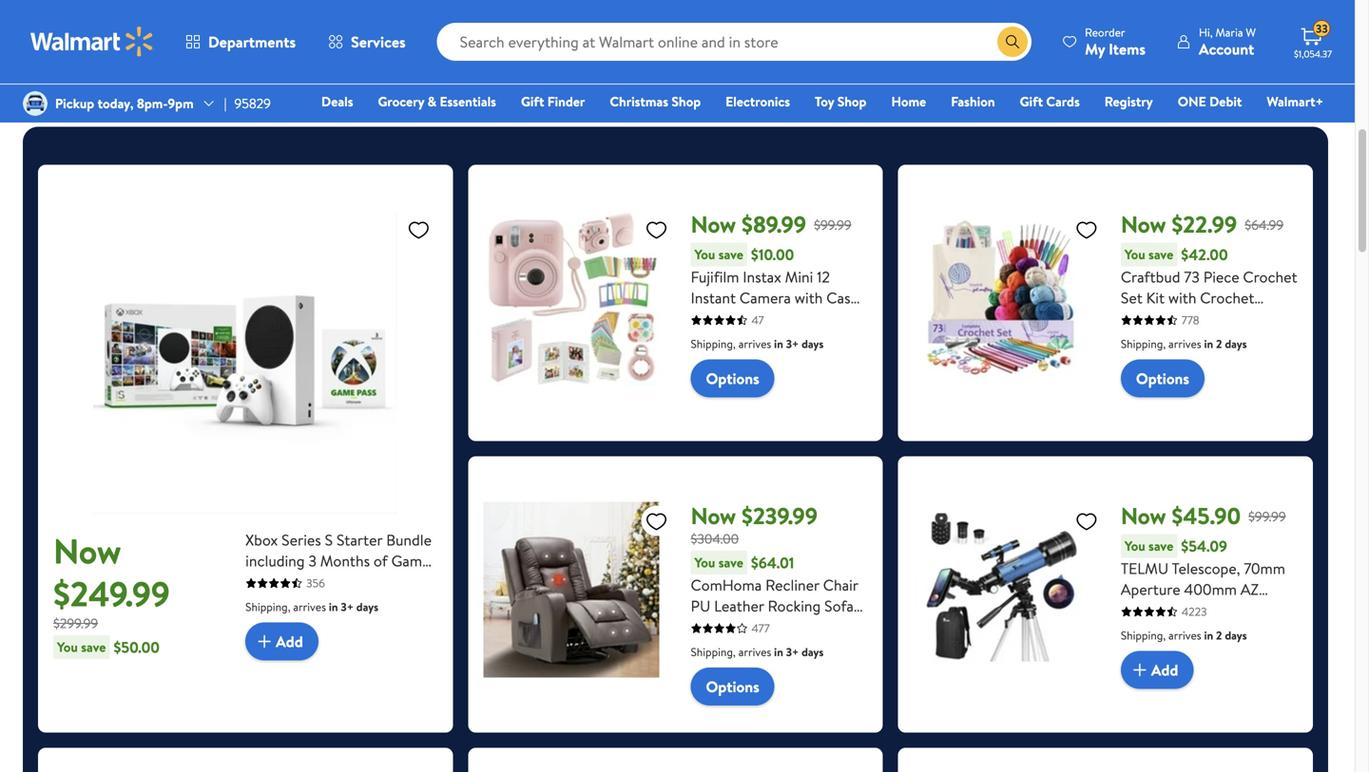Task type: locate. For each thing, give the bounding box(es) containing it.
departments
[[208, 31, 296, 52]]

add to favorites list, telmu telescope, 70mm aperture 400mm az mount astronomical refracting image
[[1075, 510, 1098, 534]]

0 vertical spatial electronics link
[[848, 0, 947, 82]]

home up christmas shop link
[[652, 62, 687, 81]]

shipping, down decoration
[[691, 336, 736, 352]]

$64.01
[[751, 553, 794, 574]]

$99.99 inside now $89.99 $99.99
[[814, 216, 852, 234]]

with inside you save $10.00 fujifilm instax mini 12 instant camera with case, decoration stickers, frames, photo album and more accessory kit (blossom pink)
[[795, 288, 823, 309]]

0 vertical spatial electronics
[[865, 62, 930, 81]]

1 gift from the left
[[521, 92, 544, 111]]

save up fujifilm
[[718, 245, 743, 264]]

you up fujifilm
[[695, 245, 715, 264]]

shipping, for $45.90
[[1121, 628, 1166, 644]]

shipping, for $89.99
[[691, 336, 736, 352]]

toys & collectibles link
[[734, 0, 833, 96]]

$99.99 up 70mm
[[1248, 508, 1286, 526]]

0 horizontal spatial yarn
[[1166, 309, 1195, 330]]

pickup
[[55, 94, 94, 113]]

1 vertical spatial shipping, arrives in 2 days
[[1121, 628, 1247, 644]]

2 gift from the left
[[1020, 92, 1043, 111]]

now up $299.99
[[53, 528, 121, 575]]

leather
[[714, 596, 764, 617]]

including
[[245, 551, 305, 572]]

days down the astronomical
[[1225, 628, 1247, 644]]

you save $54.09 telmu telescope, 70mm aperture 400mm az mount astronomical refracting
[[1121, 536, 1285, 642]]

options link down includes
[[1121, 360, 1205, 398]]

case,
[[826, 288, 862, 309]]

deals link
[[313, 91, 362, 112]]

now $249.99 $299.99 you save $50.00
[[53, 528, 170, 658]]

home link left the fashion link
[[883, 91, 935, 112]]

$299.99
[[53, 615, 98, 633]]

kit,
[[1263, 350, 1285, 371]]

shipping, arrives in 3+ days down "47"
[[691, 336, 824, 352]]

kit
[[1146, 288, 1165, 309]]

now inside now $249.99 $299.99 you save $50.00
[[53, 528, 121, 575]]

you down $304.00
[[695, 554, 715, 572]]

2 vertical spatial 3+
[[786, 645, 799, 661]]

0 horizontal spatial deals
[[197, 76, 229, 94]]

0 horizontal spatial electronics link
[[717, 91, 799, 112]]

you up craftbud
[[1125, 245, 1145, 264]]

comhoma
[[691, 575, 762, 596]]

home left the fashion link
[[891, 92, 926, 111]]

0 vertical spatial bundle
[[1121, 330, 1166, 350]]

with
[[795, 288, 823, 309], [1168, 288, 1196, 309], [691, 617, 719, 638]]

add to favorites list, xbox series s starter bundle including 3 months of game pass ultimate image
[[407, 218, 430, 242]]

gift finder link
[[512, 91, 594, 112]]

you inside now $249.99 $299.99 you save $50.00
[[57, 639, 78, 657]]

now up fujifilm
[[691, 209, 736, 241]]

shipping, arrives in 3+ days down the 477
[[691, 645, 824, 661]]

you inside 'you save $54.09 telmu telescope, 70mm aperture 400mm az mount astronomical refracting'
[[1125, 537, 1145, 556]]

0 vertical spatial 3+
[[786, 336, 799, 352]]

shipping, arrives in 2 days down 778 on the top
[[1121, 336, 1247, 352]]

in for $89.99
[[774, 336, 783, 352]]

set
[[1121, 288, 1143, 309]]

instant
[[691, 288, 736, 309]]

1 vertical spatial $99.99
[[1248, 508, 1286, 526]]

0 horizontal spatial bundle
[[386, 530, 432, 551]]

shop right christmas
[[672, 92, 701, 111]]

electronics image
[[863, 0, 932, 58]]

collectibles
[[750, 76, 817, 94]]

bundle inside you save $42.00 craftbud 73 piece crochet set kit with crochet hooks yarn set, premium bundle includes yarn balls, needles, accessories kit, canvas tote bag for travel
[[1121, 330, 1166, 350]]

& for grocery
[[427, 92, 436, 111]]

days down 'premium'
[[1225, 336, 1247, 352]]

2
[[1216, 336, 1222, 352], [1216, 628, 1222, 644]]

walmart+ link
[[1258, 91, 1332, 112]]

add
[[276, 632, 303, 653], [1151, 660, 1178, 681]]

save inside 'you save $54.09 telmu telescope, 70mm aperture 400mm az mount astronomical refracting'
[[1149, 537, 1173, 556]]

electronics link up toy shop
[[848, 0, 947, 82]]

now for $22.99
[[1121, 209, 1166, 241]]

1 vertical spatial 2
[[1216, 628, 1222, 644]]

in for $22.99
[[1204, 336, 1213, 352]]

sofa
[[824, 596, 854, 617]]

0 horizontal spatial $99.99
[[814, 216, 852, 234]]

1 vertical spatial bundle
[[386, 530, 432, 551]]

0 vertical spatial 2
[[1216, 336, 1222, 352]]

$10.00
[[751, 244, 794, 265]]

1 horizontal spatial shop
[[672, 92, 701, 111]]

2 horizontal spatial deals
[[569, 62, 601, 81]]

0 vertical spatial &
[[793, 62, 802, 81]]

add for add to cart icon
[[276, 632, 303, 653]]

400mm
[[1184, 580, 1237, 600]]

registry
[[1104, 92, 1153, 111]]

in down 'stickers,'
[[774, 336, 783, 352]]

2 down the astronomical
[[1216, 628, 1222, 644]]

$99.99 up 12 at the top of page
[[814, 216, 852, 234]]

& right toys
[[793, 62, 802, 81]]

with inside you save $42.00 craftbud 73 piece crochet set kit with crochet hooks yarn set, premium bundle includes yarn balls, needles, accessories kit, canvas tote bag for travel
[[1168, 288, 1196, 309]]

walmart image
[[30, 27, 154, 57]]

gift cards link
[[1011, 91, 1088, 112]]

$99.99 inside now $45.90 $99.99
[[1248, 508, 1286, 526]]

1 horizontal spatial $99.99
[[1248, 508, 1286, 526]]

356
[[306, 576, 325, 592]]

2 for now $45.90
[[1216, 628, 1222, 644]]

0 vertical spatial shipping, arrives in 2 days
[[1121, 336, 1247, 352]]

rocking
[[768, 596, 821, 617]]

0 horizontal spatial &
[[427, 92, 436, 111]]

you inside you save $10.00 fujifilm instax mini 12 instant camera with case, decoration stickers, frames, photo album and more accessory kit (blossom pink)
[[695, 245, 715, 264]]

save inside you save $10.00 fujifilm instax mini 12 instant camera with case, decoration stickers, frames, photo album and more accessory kit (blossom pink)
[[718, 245, 743, 264]]

in down ultimate
[[329, 600, 338, 616]]

top-rated deals link
[[506, 0, 605, 82]]

now up telmu
[[1121, 501, 1166, 533]]

 image
[[23, 91, 48, 116]]

1 horizontal spatial add
[[1151, 660, 1178, 681]]

options down includes
[[1136, 369, 1189, 389]]

1 vertical spatial home
[[891, 92, 926, 111]]

home link up christmas shop link
[[620, 0, 719, 82]]

precious metals image
[[1320, 0, 1369, 58]]

shop left all
[[174, 62, 203, 81]]

shipping, down mount
[[1121, 628, 1166, 644]]

now
[[691, 209, 736, 241], [1121, 209, 1166, 241], [691, 501, 736, 533], [1121, 501, 1166, 533], [53, 528, 121, 575]]

electronics
[[865, 62, 930, 81], [726, 92, 790, 111]]

you up telmu
[[1125, 537, 1145, 556]]

options link for now $45.90
[[1121, 360, 1205, 398]]

bundle up canvas
[[1121, 330, 1166, 350]]

arrives down 778 on the top
[[1168, 336, 1201, 352]]

options
[[706, 369, 759, 389], [1136, 369, 1189, 389], [706, 677, 759, 698]]

piece
[[1203, 267, 1239, 288]]

shipping, arrives in 2 days down the 4223
[[1121, 628, 1247, 644]]

shipping, arrives in 3+ days down the '356'
[[245, 600, 378, 616]]

add button down pass
[[245, 623, 318, 661]]

shipping, arrives in 3+ days for now
[[691, 645, 824, 661]]

options link down frames,
[[691, 360, 775, 398]]

save up comhoma
[[718, 554, 743, 572]]

1 horizontal spatial add button
[[1121, 652, 1194, 690]]

save inside you save $42.00 craftbud 73 piece crochet set kit with crochet hooks yarn set, premium bundle includes yarn balls, needles, accessories kit, canvas tote bag for travel
[[1149, 245, 1173, 264]]

with inside "now $239.99 $304.00 you save $64.01 comhoma recliner chair pu leather rocking sofa with heated massage, brown"
[[691, 617, 719, 638]]

0 vertical spatial add
[[276, 632, 303, 653]]

toys & collectibles
[[750, 62, 817, 94]]

electronics link
[[848, 0, 947, 82], [717, 91, 799, 112]]

add down ultimate
[[276, 632, 303, 653]]

services
[[351, 31, 406, 52]]

today's deals image
[[293, 0, 361, 58]]

2 shipping, arrives in 2 days from the top
[[1121, 628, 1247, 644]]

3+ left 'kit'
[[786, 336, 799, 352]]

electronics down electronics image
[[865, 62, 930, 81]]

game
[[391, 551, 430, 572]]

0 horizontal spatial with
[[691, 617, 719, 638]]

0 horizontal spatial add
[[276, 632, 303, 653]]

0 horizontal spatial home
[[652, 62, 687, 81]]

options down frames,
[[706, 369, 759, 389]]

1 horizontal spatial gift
[[1020, 92, 1043, 111]]

3+ down the months
[[341, 600, 354, 616]]

shop right toy
[[837, 92, 867, 111]]

now right add to favorites list, comhoma recliner chair pu leather rocking sofa with heated massage, brown image
[[691, 501, 736, 533]]

0 horizontal spatial home link
[[620, 0, 719, 82]]

days down 'stickers,'
[[802, 336, 824, 352]]

2 down set,
[[1216, 336, 1222, 352]]

& right "grocery"
[[427, 92, 436, 111]]

$99.99
[[814, 216, 852, 234], [1248, 508, 1286, 526]]

&
[[793, 62, 802, 81], [427, 92, 436, 111]]

arrives down "47"
[[738, 336, 771, 352]]

save up craftbud
[[1149, 245, 1173, 264]]

deals inside top-rated deals link
[[569, 62, 601, 81]]

electronics link down toys
[[717, 91, 799, 112]]

shop for toy shop
[[837, 92, 867, 111]]

3+ down the 'massage,' at the bottom of the page
[[786, 645, 799, 661]]

hi, maria w account
[[1199, 24, 1256, 59]]

add button down refracting
[[1121, 652, 1194, 690]]

1 horizontal spatial bundle
[[1121, 330, 1166, 350]]

telescope,
[[1172, 559, 1240, 580]]

gift down 'top-'
[[521, 92, 544, 111]]

top-rated deals image
[[521, 0, 589, 58]]

0 horizontal spatial gift
[[521, 92, 544, 111]]

you down $299.99
[[57, 639, 78, 657]]

yarn left balls,
[[1227, 330, 1256, 350]]

astronomical
[[1168, 600, 1255, 621]]

now $239.99 $304.00 you save $64.01 comhoma recliner chair pu leather rocking sofa with heated massage, brown
[[691, 501, 858, 659]]

Search search field
[[437, 23, 1032, 61]]

home image
[[635, 0, 704, 58]]

crochet up 'premium'
[[1243, 267, 1297, 288]]

add button
[[245, 623, 318, 661], [1121, 652, 1194, 690]]

fashion
[[951, 92, 995, 111]]

arrives down the '356'
[[293, 600, 326, 616]]

includes
[[1170, 330, 1224, 350]]

mount
[[1121, 600, 1164, 621]]

s
[[325, 530, 333, 551]]

next slide for chipmodulewithimages list image
[[1267, 20, 1313, 65]]

2 2 from the top
[[1216, 628, 1222, 644]]

deals
[[569, 62, 601, 81], [197, 76, 229, 94], [321, 92, 353, 111]]

gift left cards
[[1020, 92, 1043, 111]]

1 vertical spatial shipping, arrives in 3+ days
[[245, 600, 378, 616]]

& inside 'link'
[[427, 92, 436, 111]]

toys
[[765, 62, 790, 81]]

instax
[[743, 267, 781, 288]]

1 horizontal spatial with
[[795, 288, 823, 309]]

set,
[[1198, 309, 1224, 330]]

33
[[1316, 21, 1328, 37]]

beauty image
[[1206, 0, 1274, 58]]

$304.00
[[691, 530, 739, 549]]

fashion image
[[1091, 0, 1160, 58]]

shipping, down hooks
[[1121, 336, 1166, 352]]

save down $299.99
[[81, 639, 106, 657]]

1 vertical spatial add
[[1151, 660, 1178, 681]]

0 vertical spatial $99.99
[[814, 216, 852, 234]]

flash deals image
[[179, 0, 247, 58]]

shop all. image
[[65, 0, 133, 58]]

0 vertical spatial shipping, arrives in 3+ days
[[691, 336, 824, 352]]

with left case, at top right
[[795, 288, 823, 309]]

1 horizontal spatial home link
[[883, 91, 935, 112]]

add down refracting
[[1151, 660, 1178, 681]]

balls,
[[1260, 330, 1293, 350]]

12
[[817, 267, 830, 288]]

days for $89.99
[[802, 336, 824, 352]]

reorder
[[1085, 24, 1125, 40]]

save for $89.99
[[718, 245, 743, 264]]

gift for gift cards
[[1020, 92, 1043, 111]]

1 shipping, arrives in 2 days from the top
[[1121, 336, 1247, 352]]

& inside toys & collectibles
[[793, 62, 802, 81]]

save for $45.90
[[1149, 537, 1173, 556]]

pu
[[691, 596, 711, 617]]

precious
[[1309, 62, 1358, 81]]

in down the astronomical
[[1204, 628, 1213, 644]]

stickers,
[[769, 309, 824, 330]]

1 vertical spatial electronics
[[726, 92, 790, 111]]

electronics down toys
[[726, 92, 790, 111]]

shop
[[174, 62, 203, 81], [672, 92, 701, 111], [837, 92, 867, 111]]

pass
[[245, 572, 274, 593]]

christmas shop
[[610, 92, 701, 111]]

0 horizontal spatial shop
[[174, 62, 203, 81]]

now up craftbud
[[1121, 209, 1166, 241]]

days down of
[[356, 600, 378, 616]]

save up telmu
[[1149, 537, 1173, 556]]

add to cart image
[[253, 631, 276, 654]]

2 for now $22.99
[[1216, 336, 1222, 352]]

$50.00
[[114, 638, 160, 658]]

1 horizontal spatial deals
[[321, 92, 353, 111]]

1 vertical spatial home link
[[883, 91, 935, 112]]

now inside "now $239.99 $304.00 you save $64.01 comhoma recliner chair pu leather rocking sofa with heated massage, brown"
[[691, 501, 736, 533]]

bundle right starter
[[386, 530, 432, 551]]

with left heated
[[691, 617, 719, 638]]

with up 778 on the top
[[1168, 288, 1196, 309]]

in down set,
[[1204, 336, 1213, 352]]

one debit
[[1178, 92, 1242, 111]]

one debit link
[[1169, 91, 1251, 112]]

bundle
[[1121, 330, 1166, 350], [386, 530, 432, 551]]

1 vertical spatial &
[[427, 92, 436, 111]]

arrives down the 4223
[[1168, 628, 1201, 644]]

9pm
[[168, 94, 194, 113]]

top-rated deals
[[510, 62, 601, 81]]

2 horizontal spatial with
[[1168, 288, 1196, 309]]

precious m
[[1309, 62, 1369, 81]]

2 horizontal spatial shop
[[837, 92, 867, 111]]

you inside you save $42.00 craftbud 73 piece crochet set kit with crochet hooks yarn set, premium bundle includes yarn balls, needles, accessories kit, canvas tote bag for travel
[[1125, 245, 1145, 264]]

0 horizontal spatial electronics
[[726, 92, 790, 111]]

yarn left set,
[[1166, 309, 1195, 330]]

1 horizontal spatial &
[[793, 62, 802, 81]]

2 vertical spatial shipping, arrives in 3+ days
[[691, 645, 824, 661]]

1 2 from the top
[[1216, 336, 1222, 352]]

and
[[836, 330, 859, 350]]

arrives down the 477
[[738, 645, 771, 661]]

aperture
[[1121, 580, 1180, 600]]

craftbud
[[1121, 267, 1180, 288]]



Task type: vqa. For each thing, say whether or not it's contained in the screenshot.
Communications & privacy
no



Task type: describe. For each thing, give the bounding box(es) containing it.
deals inside deals 'link'
[[321, 92, 353, 111]]

top-
[[510, 62, 535, 81]]

walmart restored
[[415, 62, 467, 94]]

shipping, for $22.99
[[1121, 336, 1166, 352]]

$249.99
[[53, 571, 170, 618]]

chair
[[823, 575, 858, 596]]

debit
[[1209, 92, 1242, 111]]

days down the 'massage,' at the bottom of the page
[[802, 645, 824, 661]]

options link down brown
[[691, 668, 775, 706]]

now $89.99 $99.99
[[691, 209, 852, 241]]

of
[[374, 551, 388, 572]]

departments button
[[169, 19, 312, 65]]

days for $45.90
[[1225, 628, 1247, 644]]

70mm
[[1244, 559, 1285, 580]]

finder
[[547, 92, 585, 111]]

one
[[1178, 92, 1206, 111]]

gift for gift finder
[[521, 92, 544, 111]]

0 vertical spatial home
[[652, 62, 687, 81]]

restored
[[415, 76, 467, 94]]

rated
[[535, 62, 566, 81]]

christmas
[[610, 92, 668, 111]]

toys & collectibles image
[[749, 0, 818, 58]]

save inside now $249.99 $299.99 you save $50.00
[[81, 639, 106, 657]]

shipping, down pass
[[245, 600, 290, 616]]

save for $22.99
[[1149, 245, 1173, 264]]

0 vertical spatial home link
[[620, 0, 719, 82]]

precious m link
[[1304, 0, 1369, 82]]

refracting
[[1121, 621, 1190, 642]]

add for add to cart image
[[1151, 660, 1178, 681]]

gift cards
[[1020, 92, 1080, 111]]

walmart
[[417, 62, 465, 81]]

now for $249.99
[[53, 528, 121, 575]]

options down brown
[[706, 677, 759, 698]]

walmart+
[[1267, 92, 1323, 111]]

you for now $45.90
[[1125, 537, 1145, 556]]

|
[[224, 94, 227, 113]]

Walmart Site-Wide search field
[[437, 23, 1032, 61]]

3+ for now $239.99
[[786, 645, 799, 661]]

arrives for $89.99
[[738, 336, 771, 352]]

| 95829
[[224, 94, 271, 113]]

shipping, arrives in 3+ days for you
[[691, 336, 824, 352]]

you inside "now $239.99 $304.00 you save $64.01 comhoma recliner chair pu leather rocking sofa with heated massage, brown"
[[695, 554, 715, 572]]

ultimate
[[277, 572, 334, 593]]

pickup today, 8pm-9pm
[[55, 94, 194, 113]]

deals inside shop all flash deals
[[197, 76, 229, 94]]

registry link
[[1096, 91, 1162, 112]]

shipping, down heated
[[691, 645, 736, 661]]

3+ for now $89.99
[[786, 336, 799, 352]]

frames,
[[691, 330, 742, 350]]

you save $42.00 craftbud 73 piece crochet set kit with crochet hooks yarn set, premium bundle includes yarn balls, needles, accessories kit, canvas tote bag for travel
[[1121, 244, 1297, 392]]

xbox series s starter bundle including 3 months of game pass ultimate
[[245, 530, 432, 593]]

1 horizontal spatial yarn
[[1227, 330, 1256, 350]]

account
[[1199, 39, 1254, 59]]

save inside "now $239.99 $304.00 you save $64.01 comhoma recliner chair pu leather rocking sofa with heated massage, brown"
[[718, 554, 743, 572]]

gift finder
[[521, 92, 585, 111]]

3
[[308, 551, 317, 572]]

$54.09
[[1181, 536, 1227, 557]]

reorder my items
[[1085, 24, 1146, 59]]

grocery & essentials
[[378, 92, 496, 111]]

walmart restored until 12/20 image
[[407, 0, 475, 58]]

shipping, arrives in 2 days for $45.90
[[1121, 628, 1247, 644]]

$22.99
[[1172, 209, 1237, 241]]

kit
[[800, 350, 817, 371]]

47
[[752, 312, 764, 329]]

in down the 'massage,' at the bottom of the page
[[774, 645, 783, 661]]

furniture
[[985, 62, 1038, 81]]

massage,
[[775, 617, 834, 638]]

accessories
[[1182, 350, 1259, 371]]

toy shop
[[815, 92, 867, 111]]

needles,
[[1121, 350, 1178, 371]]

$99.99 for now $45.90
[[1248, 508, 1286, 526]]

hi,
[[1199, 24, 1213, 40]]

bag
[[1203, 371, 1228, 392]]

hooks
[[1121, 309, 1163, 330]]

add to cart image
[[1128, 659, 1151, 682]]

with for $89.99
[[795, 288, 823, 309]]

today,
[[98, 94, 134, 113]]

recliner
[[765, 575, 819, 596]]

camera
[[740, 288, 791, 309]]

shipping, arrives in 2 days for $22.99
[[1121, 336, 1247, 352]]

brown
[[691, 638, 733, 659]]

mini
[[785, 267, 813, 288]]

options for now $239.99
[[706, 369, 759, 389]]

you for now $22.99
[[1125, 245, 1145, 264]]

1 vertical spatial electronics link
[[717, 91, 799, 112]]

add to favorites list, comhoma recliner chair pu leather rocking sofa with heated massage, brown image
[[645, 510, 668, 534]]

furniture link
[[962, 0, 1061, 82]]

options for now $45.90
[[1136, 369, 1189, 389]]

grocery & essentials link
[[369, 91, 505, 112]]

all
[[206, 62, 219, 81]]

months
[[320, 551, 370, 572]]

my
[[1085, 39, 1105, 59]]

arrives for $22.99
[[1168, 336, 1201, 352]]

toy shop link
[[806, 91, 875, 112]]

you for now $89.99
[[695, 245, 715, 264]]

with for $22.99
[[1168, 288, 1196, 309]]

now for $239.99
[[691, 501, 736, 533]]

now for $89.99
[[691, 209, 736, 241]]

1 horizontal spatial electronics
[[865, 62, 930, 81]]

$89.99
[[742, 209, 806, 241]]

add to favorites list, fujifilm instax mini 12 instant camera with case, decoration stickers, frames, photo album and more accessory kit (blossom pink) image
[[645, 218, 668, 242]]

bundle inside xbox series s starter bundle including 3 months of game pass ultimate
[[386, 530, 432, 551]]

telmu
[[1121, 559, 1169, 580]]

heated
[[723, 617, 771, 638]]

travel
[[1254, 371, 1292, 392]]

1 horizontal spatial electronics link
[[848, 0, 947, 82]]

maria
[[1215, 24, 1243, 40]]

canvas
[[1121, 371, 1167, 392]]

xbox
[[245, 530, 278, 551]]

arrives for $45.90
[[1168, 628, 1201, 644]]

days for $22.99
[[1225, 336, 1247, 352]]

options link for now $239.99
[[691, 360, 775, 398]]

premium
[[1228, 309, 1287, 330]]

8pm-
[[137, 94, 168, 113]]

& for toys
[[793, 62, 802, 81]]

flash
[[222, 62, 252, 81]]

furniture image
[[977, 0, 1046, 58]]

now for $45.90
[[1121, 501, 1166, 533]]

in for $45.90
[[1204, 628, 1213, 644]]

search icon image
[[1005, 34, 1020, 49]]

shop for christmas shop
[[672, 92, 701, 111]]

$45.90
[[1172, 501, 1241, 533]]

az
[[1241, 580, 1259, 600]]

series
[[282, 530, 321, 551]]

1 horizontal spatial home
[[891, 92, 926, 111]]

essentials
[[440, 92, 496, 111]]

add to favorites list, craftbud 73 piece crochet set kit with crochet hooks yarn set, premium bundle includes yarn balls, needles, accessories kit, canvas tote bag for travel image
[[1075, 218, 1098, 242]]

1 vertical spatial 3+
[[341, 600, 354, 616]]

tote
[[1171, 371, 1199, 392]]

walmart restored link
[[392, 0, 491, 96]]

you save $10.00 fujifilm instax mini 12 instant camera with case, decoration stickers, frames, photo album and more accessory kit (blossom pink)
[[691, 244, 862, 392]]

$99.99 for now $89.99
[[814, 216, 852, 234]]

crochet right the 73
[[1200, 288, 1254, 309]]

$42.00
[[1181, 244, 1228, 265]]

4223
[[1182, 604, 1207, 620]]

shop inside shop all flash deals
[[174, 62, 203, 81]]

0 horizontal spatial add button
[[245, 623, 318, 661]]



